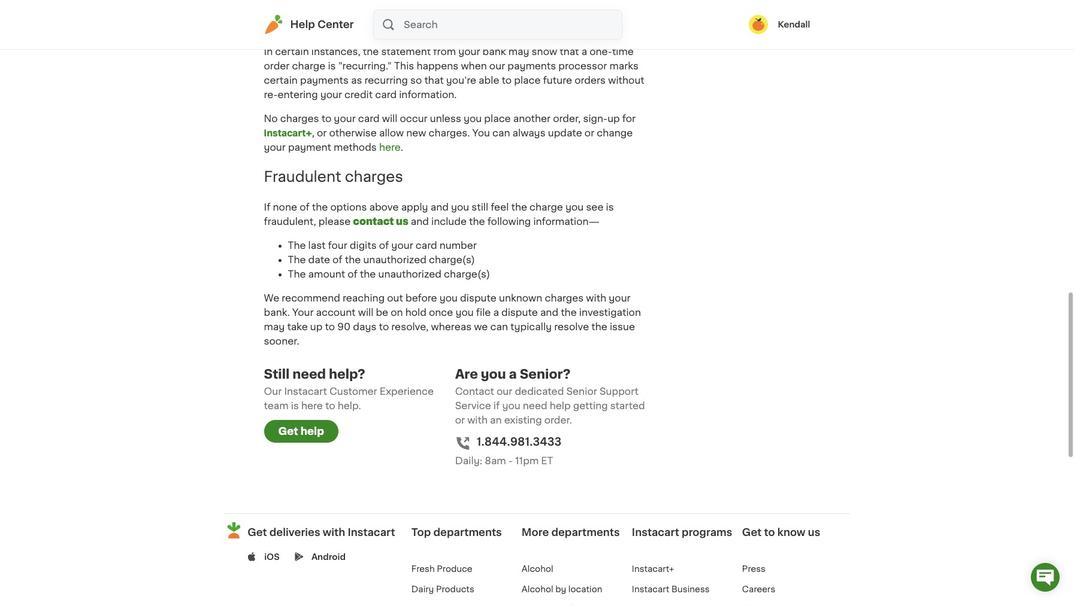 Task type: locate. For each thing, give the bounding box(es) containing it.
dairy products link
[[412, 586, 474, 594]]

the left the last
[[288, 241, 306, 250]]

always
[[513, 128, 546, 138]]

0 vertical spatial charges
[[280, 114, 319, 123]]

alcohol for alcohol link
[[522, 565, 553, 574]]

payments up entering at the left top of the page
[[300, 76, 349, 85]]

2 the from the top
[[288, 255, 306, 265]]

credit
[[345, 90, 373, 99]]

0 vertical spatial place
[[514, 76, 541, 85]]

1 horizontal spatial get
[[278, 427, 298, 437]]

you inside no charges to your card will occur unless you place another order, sign-up for instacart+
[[464, 114, 482, 123]]

charges up resolve
[[545, 293, 584, 303]]

we
[[474, 322, 488, 332]]

1 horizontal spatial us
[[808, 528, 820, 538]]

1 alcohol from the top
[[522, 565, 553, 574]]

1 vertical spatial statement
[[381, 47, 431, 56]]

0 vertical spatial will
[[382, 114, 397, 123]]

on
[[391, 308, 403, 317]]

0 horizontal spatial will
[[358, 308, 373, 317]]

recurring
[[494, 14, 559, 28], [365, 76, 408, 85]]

0 vertical spatial charge
[[292, 61, 326, 71]]

need
[[293, 368, 326, 381], [523, 401, 547, 411]]

0 horizontal spatial get
[[248, 528, 267, 538]]

and up include at the left
[[431, 202, 449, 212]]

card up otherwise
[[358, 114, 380, 123]]

or down sign-
[[585, 128, 594, 138]]

0 vertical spatial certain
[[275, 47, 309, 56]]

a inside we recommend reaching out before you dispute unknown charges with your bank. your account will be on hold once you file a dispute and the investigation may take up to 90 days to resolve, whereas we can typically resolve the issue sooner.
[[493, 308, 499, 317]]

card right credit
[[375, 90, 397, 99]]

up up change
[[608, 114, 620, 123]]

1 vertical spatial can
[[490, 322, 508, 332]]

investigation
[[579, 308, 641, 317]]

1 horizontal spatial up
[[608, 114, 620, 123]]

with down service on the bottom left of page
[[467, 416, 488, 425]]

2 departments from the left
[[551, 528, 620, 538]]

be
[[376, 308, 388, 317]]

a up dedicated
[[509, 368, 517, 381]]

the
[[363, 47, 379, 56], [312, 202, 328, 212], [511, 202, 527, 212], [469, 217, 485, 226], [345, 255, 361, 265], [360, 270, 376, 279], [561, 308, 577, 317], [591, 322, 607, 332]]

help down still need help? our instacart customer experience team is here to help.
[[301, 427, 324, 437]]

recurring up show
[[494, 14, 559, 28]]

our inside are you a senior? contact our dedicated senior support service if you need help getting started or with an existing order.
[[497, 387, 512, 397]]

dispute
[[460, 293, 497, 303], [501, 308, 538, 317]]

0 vertical spatial card
[[375, 90, 397, 99]]

can right you
[[492, 128, 510, 138]]

0 vertical spatial dispute
[[460, 293, 497, 303]]

and inside if none of the options above apply and you still feel the charge you see is fraudulent, please
[[431, 202, 449, 212]]

re-
[[264, 90, 278, 99]]

departments up produce
[[433, 528, 502, 538]]

your up investigation
[[609, 293, 631, 303]]

charge
[[292, 61, 326, 71], [530, 202, 563, 212]]

1 vertical spatial and
[[411, 217, 429, 226]]

1 vertical spatial with
[[467, 416, 488, 425]]

dairy
[[412, 586, 434, 594]]

here down allow
[[379, 143, 401, 152]]

instacart+ down the no
[[264, 128, 312, 138]]

1 vertical spatial alcohol
[[522, 586, 553, 594]]

1 horizontal spatial instacart+ link
[[632, 565, 674, 574]]

0 vertical spatial payments
[[508, 61, 556, 71]]

0 horizontal spatial charge
[[292, 61, 326, 71]]

and inside we recommend reaching out before you dispute unknown charges with your bank. your account will be on hold once you file a dispute and the investigation may take up to 90 days to resolve, whereas we can typically resolve the issue sooner.
[[540, 308, 558, 317]]

0 vertical spatial our
[[489, 61, 505, 71]]

will inside we recommend reaching out before you dispute unknown charges with your bank. your account will be on hold once you file a dispute and the investigation may take up to 90 days to resolve, whereas we can typically resolve the issue sooner.
[[358, 308, 373, 317]]

1 vertical spatial may
[[264, 322, 285, 332]]

0 vertical spatial us
[[396, 217, 408, 226]]

to down be
[[379, 322, 389, 332]]

ios app store logo image
[[248, 553, 257, 562]]

here up get help in the left bottom of the page
[[301, 401, 323, 411]]

get right the "instacart shopper app logo"
[[248, 528, 267, 538]]

that down happens
[[424, 76, 444, 85]]

may right bank
[[508, 47, 529, 56]]

hold
[[405, 308, 426, 317]]

unauthorized down digits
[[363, 255, 426, 265]]

up right take at the bottom left of the page
[[310, 322, 323, 332]]

as
[[351, 76, 362, 85]]

1 vertical spatial the
[[288, 255, 306, 265]]

will up allow
[[382, 114, 397, 123]]

1 horizontal spatial payments
[[508, 61, 556, 71]]

options
[[330, 202, 367, 212]]

1 vertical spatial our
[[497, 387, 512, 397]]

a
[[482, 14, 491, 28], [582, 47, 587, 56], [493, 308, 499, 317], [509, 368, 517, 381]]

0 vertical spatial up
[[608, 114, 620, 123]]

2 vertical spatial with
[[323, 528, 345, 538]]

place up you
[[484, 114, 511, 123]]

0 vertical spatial need
[[293, 368, 326, 381]]

0 vertical spatial instacart+
[[264, 128, 312, 138]]

instacart+ up the instacart business link
[[632, 565, 674, 574]]

the down investigation
[[591, 322, 607, 332]]

2 vertical spatial charges
[[545, 293, 584, 303]]

that
[[560, 47, 579, 56], [424, 76, 444, 85]]

senior
[[566, 387, 597, 397]]

alcohol
[[522, 565, 553, 574], [522, 586, 553, 594]]

may inside the in certain instances, the statement from your bank may show that a one-time order charge is "recurring." this happens when our payments processor marks certain payments as recurring so that you're able to place future orders without re-entering your credit card information.
[[508, 47, 529, 56]]

0 horizontal spatial need
[[293, 368, 326, 381]]

or down service on the bottom left of page
[[455, 416, 465, 425]]

0 horizontal spatial is
[[291, 401, 299, 411]]

no charges to your card will occur unless you place another order, sign-up for instacart+
[[264, 114, 636, 138]]

press
[[742, 565, 766, 574]]

instacart inside still need help? our instacart customer experience team is here to help.
[[284, 387, 327, 397]]

that up processor
[[560, 47, 579, 56]]

your inside "the last four digits of your card number the date of the unauthorized charge(s) the amount of the unauthorized charge(s)"
[[391, 241, 413, 250]]

2 horizontal spatial with
[[586, 293, 606, 303]]

1 horizontal spatial instacart+
[[632, 565, 674, 574]]

1 horizontal spatial will
[[382, 114, 397, 123]]

2 horizontal spatial and
[[540, 308, 558, 317]]

to left help.
[[325, 401, 335, 411]]

dedicated
[[515, 387, 564, 397]]

1 horizontal spatial charges
[[345, 170, 403, 184]]

instacart+ link down the no
[[264, 128, 312, 138]]

is right see
[[606, 202, 614, 212]]

0 vertical spatial can
[[492, 128, 510, 138]]

instacart up the team
[[284, 387, 327, 397]]

started
[[610, 401, 645, 411]]

the up the recommend
[[288, 270, 306, 279]]

get up press link
[[742, 528, 762, 538]]

charge inside if none of the options above apply and you still feel the charge you see is fraudulent, please
[[530, 202, 563, 212]]

0 vertical spatial recurring
[[494, 14, 559, 28]]

so
[[410, 76, 422, 85]]

are you a senior? contact our dedicated senior support service if you need help getting started or with an existing order.
[[455, 368, 645, 425]]

have
[[444, 14, 478, 28]]

departments for top departments
[[433, 528, 502, 538]]

0 horizontal spatial recurring
[[365, 76, 408, 85]]

0 vertical spatial statement
[[366, 14, 441, 28]]

reaching
[[343, 293, 385, 303]]

alcohol up alcohol by location "link" on the bottom of the page
[[522, 565, 553, 574]]

why does my statement have a recurring charge?
[[264, 14, 621, 28]]

your up otherwise
[[334, 114, 356, 123]]

will up days
[[358, 308, 373, 317]]

instacart
[[284, 387, 327, 397], [348, 528, 395, 538], [632, 528, 679, 538], [632, 586, 669, 594]]

1 horizontal spatial charge
[[530, 202, 563, 212]]

experience
[[380, 387, 434, 397]]

more
[[522, 528, 549, 538]]

can inside the , or otherwise allow new charges. you can always update or change your payment methods
[[492, 128, 510, 138]]

the left date
[[288, 255, 306, 265]]

1 horizontal spatial departments
[[551, 528, 620, 538]]

help
[[290, 20, 315, 29]]

alcohol for alcohol by location
[[522, 586, 553, 594]]

contact
[[455, 387, 494, 397]]

top departments
[[412, 528, 502, 538]]

need down dedicated
[[523, 401, 547, 411]]

of right none
[[300, 202, 310, 212]]

0 horizontal spatial dispute
[[460, 293, 497, 303]]

show
[[532, 47, 557, 56]]

last
[[308, 241, 326, 250]]

the up resolve
[[561, 308, 577, 317]]

may down bank.
[[264, 322, 285, 332]]

or right "," in the top left of the page
[[317, 128, 327, 138]]

update
[[548, 128, 582, 138]]

android play store logo image
[[295, 553, 304, 562]]

and
[[431, 202, 449, 212], [411, 217, 429, 226], [540, 308, 558, 317]]

0 vertical spatial alcohol
[[522, 565, 553, 574]]

can right we
[[490, 322, 508, 332]]

instacart left "programs" on the bottom right of the page
[[632, 528, 679, 538]]

us right know
[[808, 528, 820, 538]]

0 horizontal spatial or
[[317, 128, 327, 138]]

0 vertical spatial here
[[379, 143, 401, 152]]

get down the team
[[278, 427, 298, 437]]

place inside the in certain instances, the statement from your bank may show that a one-time order charge is "recurring." this happens when our payments processor marks certain payments as recurring so that you're able to place future orders without re-entering your credit card information.
[[514, 76, 541, 85]]

2 horizontal spatial charges
[[545, 293, 584, 303]]

2 vertical spatial card
[[416, 241, 437, 250]]

a inside are you a senior? contact our dedicated senior support service if you need help getting started or with an existing order.
[[509, 368, 517, 381]]

orders
[[575, 76, 606, 85]]

one-
[[590, 47, 612, 56]]

the up the "recurring."
[[363, 47, 379, 56]]

our up the if
[[497, 387, 512, 397]]

top
[[412, 528, 431, 538]]

0 horizontal spatial instacart+
[[264, 128, 312, 138]]

0 vertical spatial is
[[328, 61, 336, 71]]

programs
[[682, 528, 732, 538]]

0 vertical spatial with
[[586, 293, 606, 303]]

unauthorized up before
[[378, 270, 442, 279]]

2 vertical spatial is
[[291, 401, 299, 411]]

the up following
[[511, 202, 527, 212]]

charges up "," in the top left of the page
[[280, 114, 319, 123]]

dispute down the unknown
[[501, 308, 538, 317]]

android
[[311, 553, 346, 562]]

service
[[455, 401, 491, 411]]

certain up order
[[275, 47, 309, 56]]

to up otherwise
[[321, 114, 331, 123]]

instacart programs
[[632, 528, 732, 538]]

a right the file
[[493, 308, 499, 317]]

1 vertical spatial place
[[484, 114, 511, 123]]

produce
[[437, 565, 472, 574]]

help up order.
[[550, 401, 571, 411]]

1 vertical spatial need
[[523, 401, 547, 411]]

help?
[[329, 368, 365, 381]]

to
[[502, 76, 512, 85], [321, 114, 331, 123], [325, 322, 335, 332], [379, 322, 389, 332], [325, 401, 335, 411], [764, 528, 775, 538]]

the down digits
[[345, 255, 361, 265]]

and down apply
[[411, 217, 429, 226]]

1 vertical spatial charges
[[345, 170, 403, 184]]

place
[[514, 76, 541, 85], [484, 114, 511, 123]]

recurring inside the in certain instances, the statement from your bank may show that a one-time order charge is "recurring." this happens when our payments processor marks certain payments as recurring so that you're able to place future orders without re-entering your credit card information.
[[365, 76, 408, 85]]

payment
[[288, 143, 331, 152]]

1 horizontal spatial need
[[523, 401, 547, 411]]

allow
[[379, 128, 404, 138]]

1 vertical spatial will
[[358, 308, 373, 317]]

charge down instances,
[[292, 61, 326, 71]]

charge up information—
[[530, 202, 563, 212]]

0 horizontal spatial that
[[424, 76, 444, 85]]

and up typically
[[540, 308, 558, 317]]

instances,
[[311, 47, 361, 56]]

you
[[472, 128, 490, 138]]

otherwise
[[329, 128, 377, 138]]

change
[[597, 128, 633, 138]]

or inside are you a senior? contact our dedicated senior support service if you need help getting started or with an existing order.
[[455, 416, 465, 425]]

0 horizontal spatial departments
[[433, 528, 502, 538]]

1 horizontal spatial or
[[455, 416, 465, 425]]

1 vertical spatial dispute
[[501, 308, 538, 317]]

1 horizontal spatial is
[[328, 61, 336, 71]]

apply
[[401, 202, 428, 212]]

0 horizontal spatial payments
[[300, 76, 349, 85]]

departments right the more
[[551, 528, 620, 538]]

us down apply
[[396, 217, 408, 226]]

us
[[396, 217, 408, 226], [808, 528, 820, 538]]

the last four digits of your card number the date of the unauthorized charge(s) the amount of the unauthorized charge(s)
[[288, 241, 493, 279]]

1 horizontal spatial place
[[514, 76, 541, 85]]

in
[[264, 47, 273, 56]]

future
[[543, 76, 572, 85]]

0 vertical spatial the
[[288, 241, 306, 250]]

your down contact us link
[[391, 241, 413, 250]]

charges up 'above'
[[345, 170, 403, 184]]

1 vertical spatial help
[[301, 427, 324, 437]]

will
[[382, 114, 397, 123], [358, 308, 373, 317]]

can
[[492, 128, 510, 138], [490, 322, 508, 332]]

help inside are you a senior? contact our dedicated senior support service if you need help getting started or with an existing order.
[[550, 401, 571, 411]]

charges inside we recommend reaching out before you dispute unknown charges with your bank. your account will be on hold once you file a dispute and the investigation may take up to 90 days to resolve, whereas we can typically resolve the issue sooner.
[[545, 293, 584, 303]]

card inside "the last four digits of your card number the date of the unauthorized charge(s) the amount of the unauthorized charge(s)"
[[416, 241, 437, 250]]

charges inside no charges to your card will occur unless you place another order, sign-up for instacart+
[[280, 114, 319, 123]]

help center link
[[264, 15, 354, 34]]

need right still
[[293, 368, 326, 381]]

0 horizontal spatial help
[[301, 427, 324, 437]]

1 vertical spatial payments
[[300, 76, 349, 85]]

8am
[[485, 456, 506, 466]]

android link
[[311, 552, 346, 564]]

0 vertical spatial help
[[550, 401, 571, 411]]

2 horizontal spatial get
[[742, 528, 762, 538]]

0 vertical spatial unauthorized
[[363, 255, 426, 265]]

0 horizontal spatial may
[[264, 322, 285, 332]]

you're
[[446, 76, 476, 85]]

departments
[[433, 528, 502, 538], [551, 528, 620, 538]]

0 horizontal spatial instacart+ link
[[264, 128, 312, 138]]

1 horizontal spatial may
[[508, 47, 529, 56]]

0 vertical spatial and
[[431, 202, 449, 212]]

you right the if
[[502, 401, 520, 411]]

is right the team
[[291, 401, 299, 411]]

payments down show
[[508, 61, 556, 71]]

1 horizontal spatial help
[[550, 401, 571, 411]]

1 horizontal spatial and
[[431, 202, 449, 212]]

0 horizontal spatial and
[[411, 217, 429, 226]]

to right the able
[[502, 76, 512, 85]]

certain down order
[[264, 76, 298, 85]]

statement inside the in certain instances, the statement from your bank may show that a one-time order charge is "recurring." this happens when our payments processor marks certain payments as recurring so that you're able to place future orders without re-entering your credit card information.
[[381, 47, 431, 56]]

1 vertical spatial up
[[310, 322, 323, 332]]

0 horizontal spatial up
[[310, 322, 323, 332]]

kendall
[[778, 20, 810, 29]]

the up please
[[312, 202, 328, 212]]

with up investigation
[[586, 293, 606, 303]]

our down bank
[[489, 61, 505, 71]]

fresh produce link
[[412, 565, 472, 574]]

0 horizontal spatial with
[[323, 528, 345, 538]]

ios link
[[264, 552, 280, 564]]

2 horizontal spatial is
[[606, 202, 614, 212]]

contact
[[353, 217, 394, 226]]

need inside still need help? our instacart customer experience team is here to help.
[[293, 368, 326, 381]]

your inside we recommend reaching out before you dispute unknown charges with your bank. your account will be on hold once you file a dispute and the investigation may take up to 90 days to resolve, whereas we can typically resolve the issue sooner.
[[609, 293, 631, 303]]

our
[[489, 61, 505, 71], [497, 387, 512, 397]]

get help
[[278, 427, 324, 437]]

instacart+ link up the instacart business link
[[632, 565, 674, 574]]

you up you
[[464, 114, 482, 123]]

fraudulent
[[264, 170, 341, 184]]

recurring down "this"
[[365, 76, 408, 85]]

departments for more departments
[[551, 528, 620, 538]]

1 departments from the left
[[433, 528, 502, 538]]

0 horizontal spatial charges
[[280, 114, 319, 123]]

dispute up the file
[[460, 293, 497, 303]]

here inside still need help? our instacart customer experience team is here to help.
[[301, 401, 323, 411]]

1 vertical spatial recurring
[[365, 76, 408, 85]]

deliveries
[[269, 528, 320, 538]]

get for get deliveries with instacart
[[248, 528, 267, 538]]

1 vertical spatial here
[[301, 401, 323, 411]]

0 horizontal spatial us
[[396, 217, 408, 226]]

above
[[369, 202, 399, 212]]

card left number
[[416, 241, 437, 250]]

get inside 'button'
[[278, 427, 298, 437]]

0 horizontal spatial here
[[301, 401, 323, 411]]

of right digits
[[379, 241, 389, 250]]

charge inside the in certain instances, the statement from your bank may show that a one-time order charge is "recurring." this happens when our payments processor marks certain payments as recurring so that you're able to place future orders without re-entering your credit card information.
[[292, 61, 326, 71]]

is down instances,
[[328, 61, 336, 71]]

2 alcohol from the top
[[522, 586, 553, 594]]

your down the no
[[264, 143, 286, 152]]

the down still
[[469, 217, 485, 226]]

1 vertical spatial instacart+ link
[[632, 565, 674, 574]]

place left future at the right of the page
[[514, 76, 541, 85]]

with inside we recommend reaching out before you dispute unknown charges with your bank. your account will be on hold once you file a dispute and the investigation may take up to 90 days to resolve, whereas we can typically resolve the issue sooner.
[[586, 293, 606, 303]]



Task type: describe. For each thing, give the bounding box(es) containing it.
to left know
[[764, 528, 775, 538]]

a inside the in certain instances, the statement from your bank may show that a one-time order charge is "recurring." this happens when our payments processor marks certain payments as recurring so that you're able to place future orders without re-entering your credit card information.
[[582, 47, 587, 56]]

get deliveries with instacart
[[248, 528, 395, 538]]

information.
[[399, 90, 457, 99]]

to left 90
[[325, 322, 335, 332]]

get for get help
[[278, 427, 298, 437]]

get for get to know us
[[742, 528, 762, 538]]

if
[[264, 202, 270, 212]]

you up include at the left
[[451, 202, 469, 212]]

0 vertical spatial charge(s)
[[429, 255, 475, 265]]

place inside no charges to your card will occur unless you place another order, sign-up for instacart+
[[484, 114, 511, 123]]

instacart business link
[[632, 586, 710, 594]]

instacart image
[[264, 15, 283, 34]]

this
[[394, 61, 414, 71]]

existing
[[504, 416, 542, 425]]

of inside if none of the options above apply and you still feel the charge you see is fraudulent, please
[[300, 202, 310, 212]]

getting
[[573, 401, 608, 411]]

Search search field
[[403, 10, 622, 39]]

et
[[541, 456, 553, 466]]

charges.
[[429, 128, 470, 138]]

feel
[[491, 202, 509, 212]]

you left the file
[[456, 308, 474, 317]]

whereas
[[431, 322, 472, 332]]

the up reaching
[[360, 270, 376, 279]]

support
[[600, 387, 639, 397]]

instacart left business
[[632, 586, 669, 594]]

information—
[[533, 217, 600, 226]]

need inside are you a senior? contact our dedicated senior support service if you need help getting started or with an existing order.
[[523, 401, 547, 411]]

bank
[[483, 47, 506, 56]]

to inside still need help? our instacart customer experience team is here to help.
[[325, 401, 335, 411]]

0 vertical spatial instacart+ link
[[264, 128, 312, 138]]

a right the have
[[482, 14, 491, 28]]

get help button
[[264, 420, 338, 443]]

press link
[[742, 565, 766, 574]]

entering
[[278, 90, 318, 99]]

alcohol link
[[522, 565, 553, 574]]

take
[[287, 322, 308, 332]]

kendall link
[[749, 15, 810, 34]]

charges for fraudulent
[[345, 170, 403, 184]]

instacart shopper app logo image
[[224, 521, 244, 541]]

no
[[264, 114, 278, 123]]

my
[[340, 14, 363, 28]]

our
[[264, 387, 282, 397]]

fraudulent,
[[264, 217, 316, 226]]

recommend
[[282, 293, 340, 303]]

your left credit
[[320, 90, 342, 99]]

amount
[[308, 270, 345, 279]]

card inside no charges to your card will occur unless you place another order, sign-up for instacart+
[[358, 114, 380, 123]]

of down four
[[333, 255, 342, 265]]

.
[[401, 143, 403, 152]]

may inside we recommend reaching out before you dispute unknown charges with your bank. your account will be on hold once you file a dispute and the investigation may take up to 90 days to resolve, whereas we can typically resolve the issue sooner.
[[264, 322, 285, 332]]

resolve,
[[391, 322, 429, 332]]

know
[[778, 528, 806, 538]]

your
[[292, 308, 314, 317]]

an
[[490, 416, 502, 425]]

once
[[429, 308, 453, 317]]

our inside the in certain instances, the statement from your bank may show that a one-time order charge is "recurring." this happens when our payments processor marks certain payments as recurring so that you're able to place future orders without re-entering your credit card information.
[[489, 61, 505, 71]]

does
[[300, 14, 336, 28]]

digits
[[350, 241, 377, 250]]

location
[[568, 586, 602, 594]]

instacart+ inside no charges to your card will occur unless you place another order, sign-up for instacart+
[[264, 128, 312, 138]]

help center
[[290, 20, 354, 29]]

your up when
[[458, 47, 480, 56]]

0 vertical spatial that
[[560, 47, 579, 56]]

alcohol by location link
[[522, 586, 602, 594]]

please
[[319, 217, 351, 226]]

unless
[[430, 114, 461, 123]]

1 vertical spatial unauthorized
[[378, 270, 442, 279]]

to inside the in certain instances, the statement from your bank may show that a one-time order charge is "recurring." this happens when our payments processor marks certain payments as recurring so that you're able to place future orders without re-entering your credit card information.
[[502, 76, 512, 85]]

card inside the in certain instances, the statement from your bank may show that a one-time order charge is "recurring." this happens when our payments processor marks certain payments as recurring so that you're able to place future orders without re-entering your credit card information.
[[375, 90, 397, 99]]

senior?
[[520, 368, 571, 381]]

resolve
[[554, 322, 589, 332]]

instacart left top
[[348, 528, 395, 538]]

1 vertical spatial us
[[808, 528, 820, 538]]

,
[[312, 128, 314, 138]]

typically
[[510, 322, 552, 332]]

before
[[406, 293, 437, 303]]

you up once
[[440, 293, 458, 303]]

without
[[608, 76, 645, 85]]

account
[[316, 308, 356, 317]]

contact us and include the following information—
[[353, 217, 600, 226]]

charges for no
[[280, 114, 319, 123]]

in certain instances, the statement from your bank may show that a one-time order charge is "recurring." this happens when our payments processor marks certain payments as recurring so that you're able to place future orders without re-entering your credit card information.
[[264, 47, 645, 99]]

time
[[612, 47, 634, 56]]

ios
[[264, 553, 280, 562]]

1 vertical spatial certain
[[264, 76, 298, 85]]

here link
[[379, 143, 401, 152]]

for
[[622, 114, 636, 123]]

will inside no charges to your card will occur unless you place another order, sign-up for instacart+
[[382, 114, 397, 123]]

1 horizontal spatial recurring
[[494, 14, 559, 28]]

help inside get help 'button'
[[301, 427, 324, 437]]

still
[[472, 202, 488, 212]]

2 horizontal spatial or
[[585, 128, 594, 138]]

is inside if none of the options above apply and you still feel the charge you see is fraudulent, please
[[606, 202, 614, 212]]

3 the from the top
[[288, 270, 306, 279]]

90
[[337, 322, 351, 332]]

contact us link
[[353, 217, 408, 226]]

more departments
[[522, 528, 620, 538]]

up inside we recommend reaching out before you dispute unknown charges with your bank. your account will be on hold once you file a dispute and the investigation may take up to 90 days to resolve, whereas we can typically resolve the issue sooner.
[[310, 322, 323, 332]]

if
[[494, 401, 500, 411]]

the inside the in certain instances, the statement from your bank may show that a one-time order charge is "recurring." this happens when our payments processor marks certain payments as recurring so that you're able to place future orders without re-entering your credit card information.
[[363, 47, 379, 56]]

11pm
[[515, 456, 539, 466]]

your inside the , or otherwise allow new charges. you can always update or change your payment methods
[[264, 143, 286, 152]]

fraudulent charges
[[264, 170, 403, 184]]

able
[[479, 76, 499, 85]]

sign-
[[583, 114, 608, 123]]

you up contact at bottom left
[[481, 368, 506, 381]]

up inside no charges to your card will occur unless you place another order, sign-up for instacart+
[[608, 114, 620, 123]]

center
[[317, 20, 354, 29]]

daily: 8am - 11pm et
[[455, 456, 553, 466]]

you up information—
[[566, 202, 584, 212]]

methods
[[334, 143, 377, 152]]

is inside still need help? our instacart customer experience team is here to help.
[[291, 401, 299, 411]]

1 the from the top
[[288, 241, 306, 250]]

-
[[509, 456, 513, 466]]

of right amount
[[348, 270, 358, 279]]

with inside are you a senior? contact our dedicated senior support service if you need help getting started or with an existing order.
[[467, 416, 488, 425]]

date
[[308, 255, 330, 265]]

1 vertical spatial charge(s)
[[444, 270, 490, 279]]

are
[[455, 368, 478, 381]]

get to know us
[[742, 528, 820, 538]]

1 vertical spatial instacart+
[[632, 565, 674, 574]]

user avatar image
[[749, 15, 768, 34]]

1 vertical spatial that
[[424, 76, 444, 85]]

from
[[433, 47, 456, 56]]

instacart business
[[632, 586, 710, 594]]

can inside we recommend reaching out before you dispute unknown charges with your bank. your account will be on hold once you file a dispute and the investigation may take up to 90 days to resolve, whereas we can typically resolve the issue sooner.
[[490, 322, 508, 332]]

your inside no charges to your card will occur unless you place another order, sign-up for instacart+
[[334, 114, 356, 123]]

order.
[[544, 416, 572, 425]]

1 horizontal spatial here
[[379, 143, 401, 152]]

daily:
[[455, 456, 482, 466]]

is inside the in certain instances, the statement from your bank may show that a one-time order charge is "recurring." this happens when our payments processor marks certain payments as recurring so that you're able to place future orders without re-entering your credit card information.
[[328, 61, 336, 71]]

days
[[353, 322, 377, 332]]

occur
[[400, 114, 428, 123]]

alcohol by location
[[522, 586, 602, 594]]

sooner.
[[264, 337, 299, 346]]

to inside no charges to your card will occur unless you place another order, sign-up for instacart+
[[321, 114, 331, 123]]



Task type: vqa. For each thing, say whether or not it's contained in the screenshot.
in- to the left
no



